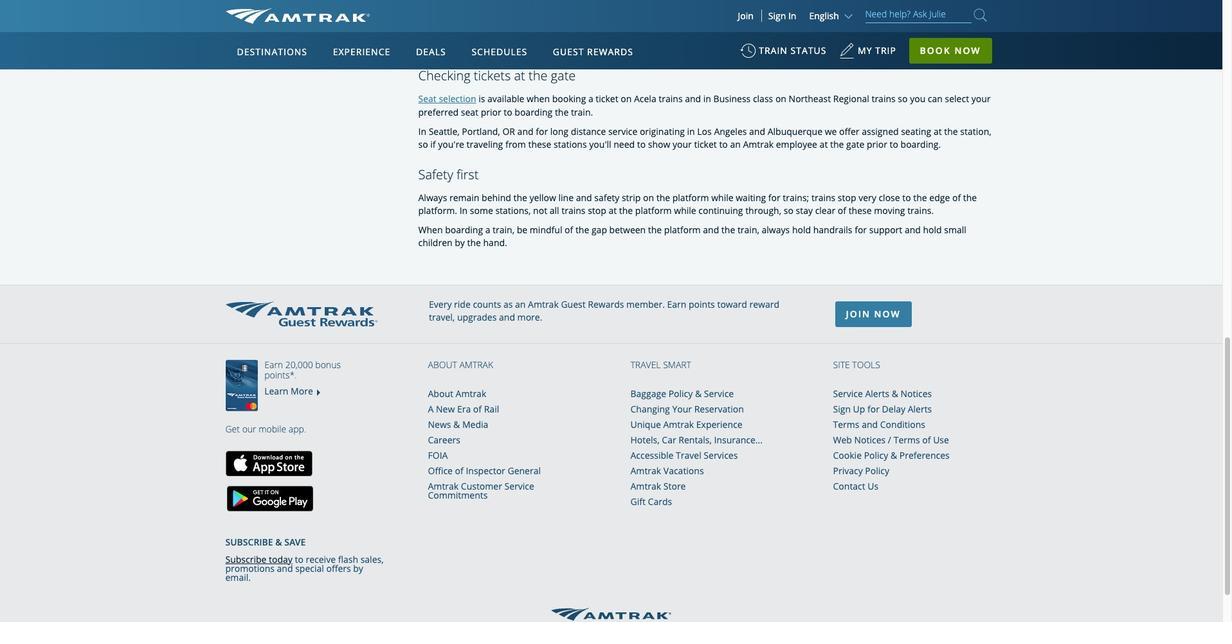 Task type: locate. For each thing, give the bounding box(es) containing it.
1 horizontal spatial service
[[704, 388, 734, 400]]

boarding inside is available when booking a ticket on acela trains and in business class on northeast regional trains so you can select your preferred seat prior to boarding the train.
[[515, 106, 553, 118]]

0 horizontal spatial close
[[587, 27, 608, 39]]

1 horizontal spatial amtrak image
[[551, 608, 672, 621]]

0 vertical spatial your
[[418, 40, 438, 52]]

in left business
[[704, 93, 711, 105]]

gate down offer
[[847, 138, 865, 150]]

0 vertical spatial stations
[[455, 27, 488, 39]]

application
[[273, 107, 582, 287]]

children
[[418, 236, 453, 249]]

about amtrak link
[[428, 388, 487, 400]]

platform down strip
[[635, 204, 672, 217]]

in left the seattle,
[[418, 125, 427, 137]]

1 vertical spatial your
[[972, 93, 991, 105]]

about
[[428, 359, 457, 371], [428, 388, 454, 400]]

earn left 20,000
[[265, 359, 283, 371]]

guest
[[553, 46, 584, 58], [561, 298, 586, 310]]

a inside the when boarding a train, be mindful of the gap between the platform and the train, always hold handrails for support and hold small children by the hand.
[[486, 224, 491, 236]]

some right at
[[430, 27, 453, 39]]

earn inside earn 20,000 bonus points*. learn more
[[265, 359, 283, 371]]

&
[[695, 388, 702, 400], [892, 388, 899, 400], [454, 419, 460, 431], [891, 449, 898, 462], [276, 536, 282, 549]]

and inside is available when booking a ticket on acela trains and in business class on northeast regional trains so you can select your preferred seat prior to boarding the train.
[[685, 93, 701, 105]]

1 horizontal spatial on
[[643, 191, 654, 204]]

0 horizontal spatial these
[[528, 138, 552, 150]]

on right strip
[[643, 191, 654, 204]]

service up up at the right bottom
[[833, 388, 863, 400]]

0 horizontal spatial train
[[440, 40, 460, 52]]

contact
[[833, 480, 866, 493]]

so up seating
[[898, 93, 908, 105]]

terms up web
[[833, 419, 860, 431]]

web
[[833, 434, 852, 446]]

& up changing your reservation link
[[695, 388, 702, 400]]

learn
[[265, 385, 289, 397]]

terms and conditions link
[[833, 419, 926, 431]]

1 horizontal spatial in
[[704, 93, 711, 105]]

not
[[533, 204, 548, 217]]

2 train, from the left
[[738, 224, 760, 236]]

in inside in seattle, portland, or and for long distance service originating in los angeles and albuquerque we offer assigned seating at the station, so if you're traveling from these stations you'll need to show your ticket to an amtrak employee at the gate prior to boarding.
[[418, 125, 427, 137]]

footer
[[0, 285, 1223, 623], [225, 512, 390, 584]]

to down save
[[295, 554, 304, 566]]

join now
[[846, 308, 901, 320]]

amtrak up more.
[[528, 298, 559, 310]]

& down a new era of rail link
[[454, 419, 460, 431]]

0 vertical spatial can
[[940, 27, 954, 39]]

1 vertical spatial so
[[418, 138, 428, 150]]

by inside to receive flash sales, promotions and special offers by email.
[[353, 563, 363, 575]]

so down trains; at the top right
[[784, 204, 794, 217]]

can inside is available when booking a ticket on acela trains and in business class on northeast regional trains so you can select your preferred seat prior to boarding the train.
[[928, 93, 943, 105]]

on
[[621, 93, 632, 105], [776, 93, 787, 105], [643, 191, 654, 204]]

policy up us
[[865, 465, 890, 477]]

stop left 'very'
[[838, 191, 857, 204]]

seat selection link
[[418, 93, 476, 105]]

2 vertical spatial in
[[460, 204, 468, 217]]

boarding
[[610, 27, 648, 39], [515, 106, 553, 118], [445, 224, 483, 236]]

member.
[[627, 298, 665, 310]]

1 vertical spatial be
[[517, 224, 528, 236]]

1 vertical spatial about
[[428, 388, 454, 400]]

banner containing join
[[0, 0, 1223, 297]]

and inside to receive flash sales, promotions and special offers by email.
[[277, 563, 293, 575]]

the down we
[[831, 138, 844, 150]]

0 vertical spatial close
[[587, 27, 608, 39]]

in inside is available when booking a ticket on acela trains and in business class on northeast regional trains so you can select your preferred seat prior to boarding the train.
[[704, 93, 711, 105]]

about for about amtrak
[[428, 359, 457, 371]]

customer
[[461, 480, 502, 493]]

long
[[551, 125, 569, 137]]

join up minutes on the right top of the page
[[738, 10, 754, 22]]

insurance...
[[714, 434, 763, 446]]

for left "support"
[[855, 224, 867, 236]]

remain
[[450, 191, 480, 204]]

these inside the always remain behind the yellow line and safety strip on the platform while waiting for trains; trains stop very close to the edge of the platform. in some stations, not all trains stop at the platform while continuing through, so stay clear of these moving trains.
[[849, 204, 872, 217]]

1 vertical spatial rewards
[[588, 298, 624, 310]]

1 vertical spatial train
[[440, 40, 460, 52]]

0 horizontal spatial experience
[[333, 46, 391, 58]]

board
[[555, 7, 580, 20], [957, 27, 982, 39]]

subscribe & save
[[225, 536, 306, 549]]

platform inside the when boarding a train, be mindful of the gap between the platform and the train, always hold handrails for support and hold small children by the hand.
[[664, 224, 701, 236]]

the left station,
[[945, 125, 958, 137]]

while up the when boarding a train, be mindful of the gap between the platform and the train, always hold handrails for support and hold small children by the hand.
[[674, 204, 697, 217]]

rewards inside 'popup button'
[[587, 46, 634, 58]]

anyone
[[428, 7, 460, 20]]

1 vertical spatial ticket
[[694, 138, 717, 150]]

moving
[[874, 204, 906, 217]]

1 vertical spatial amtrak image
[[551, 608, 672, 621]]

join
[[738, 10, 754, 22], [846, 308, 871, 320]]

about inside about amtrak a new era of rail news & media careers foia office of inspector general amtrak customer service commitments
[[428, 388, 454, 400]]

some down behind on the left of page
[[470, 204, 493, 217]]

platform up the continuing on the top right of the page
[[673, 191, 709, 204]]

train up status
[[798, 27, 818, 39]]

1 vertical spatial in
[[687, 125, 695, 137]]

join inside banner
[[738, 10, 754, 22]]

1 vertical spatial in
[[418, 125, 427, 137]]

cookie
[[833, 449, 862, 462]]

footer containing every ride counts as an amtrak guest rewards member. earn points toward reward travel, upgrades and more.
[[0, 285, 1223, 623]]

to up necessary
[[544, 7, 553, 20]]

in inside in seattle, portland, or and for long distance service originating in los angeles and albuquerque we offer assigned seating at the station, so if you're traveling from these stations you'll need to show your ticket to an amtrak employee at the gate prior to boarding.
[[687, 125, 695, 137]]

close inside the always remain behind the yellow line and safety strip on the platform while waiting for trains; trains stop very close to the edge of the platform. in some stations, not all trains stop at the platform while continuing through, so stay clear of these moving trains.
[[879, 191, 900, 204]]

0 horizontal spatial your
[[418, 40, 438, 52]]

be down the stations,
[[517, 224, 528, 236]]

sign right join button
[[769, 10, 786, 22]]

in for los
[[687, 125, 695, 137]]

1 vertical spatial stations
[[554, 138, 587, 150]]

amtrak customer service commitments link
[[428, 480, 535, 502]]

booking
[[552, 93, 586, 105]]

0 horizontal spatial earn
[[265, 359, 283, 371]]

banner
[[0, 0, 1223, 297]]

join inside join now link
[[846, 308, 871, 320]]

at
[[514, 67, 525, 85], [934, 125, 942, 137], [820, 138, 828, 150], [609, 204, 617, 217]]

1 horizontal spatial board
[[957, 27, 982, 39]]

1 horizontal spatial experience
[[697, 419, 743, 431]]

0 horizontal spatial in
[[418, 125, 427, 137]]

foia
[[428, 449, 448, 462]]

amtrak image
[[225, 8, 370, 24], [551, 608, 672, 621]]

1 vertical spatial terms
[[894, 434, 920, 446]]

0 vertical spatial prior
[[764, 27, 785, 39]]

very
[[859, 191, 877, 204]]

0 vertical spatial sign
[[769, 10, 786, 22]]

can inside at some stations it may be necessary to close boarding gates three to ten minutes prior to train departure to make sure you can board your train safely.
[[940, 27, 954, 39]]

the right between
[[648, 224, 662, 236]]

and right the line
[[576, 191, 592, 204]]

1 horizontal spatial stations
[[554, 138, 587, 150]]

boarding left gates
[[610, 27, 648, 39]]

amtrak down the office at left bottom
[[428, 480, 459, 493]]

deals button
[[411, 34, 451, 70]]

boarding inside at some stations it may be necessary to close boarding gates three to ten minutes prior to train departure to make sure you can board your train safely.
[[610, 27, 648, 39]]

2 vertical spatial platform
[[664, 224, 701, 236]]

first
[[457, 166, 479, 183]]

1 vertical spatial join
[[846, 308, 871, 320]]

1 vertical spatial boarding
[[515, 106, 553, 118]]

your inside at some stations it may be necessary to close boarding gates three to ten minutes prior to train departure to make sure you can board your train safely.
[[418, 40, 438, 52]]

book now
[[920, 44, 981, 57]]

1 horizontal spatial notices
[[901, 388, 932, 400]]

1 vertical spatial these
[[849, 204, 872, 217]]

the left gap
[[576, 224, 589, 236]]

0 vertical spatial earn
[[667, 298, 687, 310]]

0 vertical spatial gate
[[551, 67, 576, 85]]

in down the remain
[[460, 204, 468, 217]]

1 vertical spatial board
[[957, 27, 982, 39]]

1 horizontal spatial train
[[798, 27, 818, 39]]

deals
[[416, 46, 446, 58]]

0 vertical spatial platform
[[673, 191, 709, 204]]

experience
[[333, 46, 391, 58], [697, 419, 743, 431]]

service down "general"
[[505, 480, 535, 493]]

at down safety
[[609, 204, 617, 217]]

to down the available
[[504, 106, 513, 118]]

subscribe today
[[225, 554, 293, 566]]

flash
[[338, 554, 358, 566]]

and left special
[[277, 563, 293, 575]]

guest inside every ride counts as an amtrak guest rewards member. earn points toward reward travel, upgrades and more.
[[561, 298, 586, 310]]

a up hand. on the left top
[[486, 224, 491, 236]]

1 vertical spatial you
[[910, 93, 926, 105]]

close up guest rewards
[[587, 27, 608, 39]]

alerts up conditions
[[908, 403, 932, 415]]

the right edge
[[964, 191, 977, 204]]

in left los
[[687, 125, 695, 137]]

sign inside banner
[[769, 10, 786, 22]]

close up moving
[[879, 191, 900, 204]]

seattle,
[[429, 125, 460, 137]]

gate up booking
[[551, 67, 576, 85]]

0 vertical spatial board
[[555, 7, 580, 20]]

and up los
[[685, 93, 701, 105]]

1 vertical spatial by
[[353, 563, 363, 575]]

baggage
[[631, 388, 666, 400]]

0 vertical spatial experience
[[333, 46, 391, 58]]

service inside service alerts & notices sign up for delay alerts terms and conditions web notices / terms of use cookie policy & preferences privacy policy contact us
[[833, 388, 863, 400]]

travel up baggage
[[631, 359, 661, 371]]

privacy policy link
[[833, 465, 890, 477]]

application inside banner
[[273, 107, 582, 287]]

guest rewards
[[553, 46, 634, 58]]

you up seating
[[910, 93, 926, 105]]

while up the continuing on the top right of the page
[[712, 191, 734, 204]]

a up the "train."
[[589, 93, 594, 105]]

train left safely.
[[440, 40, 460, 52]]

2 horizontal spatial service
[[833, 388, 863, 400]]

board up now
[[957, 27, 982, 39]]

service up reservation
[[704, 388, 734, 400]]

1 horizontal spatial your
[[673, 138, 692, 150]]

0 vertical spatial travel
[[631, 359, 661, 371]]

baggage policy & service changing your reservation unique amtrak experience hotels, car rentals, insurance... accessible travel services amtrak vacations amtrak store gift cards
[[631, 388, 763, 508]]

1 vertical spatial close
[[879, 191, 900, 204]]

& inside about amtrak a new era of rail news & media careers foia office of inspector general amtrak customer service commitments
[[454, 419, 460, 431]]

and inside every ride counts as an amtrak guest rewards member. earn points toward reward travel, upgrades and more.
[[499, 311, 515, 323]]

join left now
[[846, 308, 871, 320]]

close
[[587, 27, 608, 39], [879, 191, 900, 204]]

0 horizontal spatial train,
[[493, 224, 515, 236]]

2 vertical spatial your
[[673, 138, 692, 150]]

the down booking
[[555, 106, 569, 118]]

accessible travel services link
[[631, 449, 738, 462]]

2 vertical spatial boarding
[[445, 224, 483, 236]]

on left acela
[[621, 93, 632, 105]]

to up train status
[[787, 27, 796, 39]]

2 about from the top
[[428, 388, 454, 400]]

1 vertical spatial while
[[674, 204, 697, 217]]

of inside the when boarding a train, be mindful of the gap between the platform and the train, always hold handrails for support and hold small children by the hand.
[[565, 224, 573, 236]]

2 horizontal spatial prior
[[867, 138, 888, 150]]

you inside is available when booking a ticket on acela trains and in business class on northeast regional trains so you can select your preferred seat prior to boarding the train.
[[910, 93, 926, 105]]

0 vertical spatial so
[[898, 93, 908, 105]]

baggage policy & service link
[[631, 388, 734, 400]]

on inside the always remain behind the yellow line and safety strip on the platform while waiting for trains; trains stop very close to the edge of the platform. in some stations, not all trains stop at the platform while continuing through, so stay clear of these moving trains.
[[643, 191, 654, 204]]

0 horizontal spatial on
[[621, 93, 632, 105]]

1 vertical spatial a
[[486, 224, 491, 236]]

the down strip
[[619, 204, 633, 217]]

1 horizontal spatial ticket
[[694, 138, 717, 150]]

travel up vacations
[[676, 449, 702, 462]]

1 about from the top
[[428, 359, 457, 371]]

seat
[[461, 106, 479, 118]]

cards
[[648, 496, 672, 508]]

platform for between
[[664, 224, 701, 236]]

0 horizontal spatial some
[[430, 27, 453, 39]]

search icon image
[[974, 6, 987, 24]]

in
[[789, 10, 797, 22], [418, 125, 427, 137], [460, 204, 468, 217]]

can
[[940, 27, 954, 39], [928, 93, 943, 105]]

sign
[[769, 10, 786, 22], [833, 403, 851, 415]]

site tools
[[833, 359, 881, 371]]

for inside the when boarding a train, be mindful of the gap between the platform and the train, always hold handrails for support and hold small children by the hand.
[[855, 224, 867, 236]]

1 horizontal spatial terms
[[894, 434, 920, 446]]

and inside service alerts & notices sign up for delay alerts terms and conditions web notices / terms of use cookie policy & preferences privacy policy contact us
[[862, 419, 878, 431]]

in inside the always remain behind the yellow line and safety strip on the platform while waiting for trains; trains stop very close to the edge of the platform. in some stations, not all trains stop at the platform while continuing through, so stay clear of these moving trains.
[[460, 204, 468, 217]]

0 horizontal spatial boarding
[[445, 224, 483, 236]]

so inside in seattle, portland, or and for long distance service originating in los angeles and albuquerque we offer assigned seating at the station, so if you're traveling from these stations you'll need to show your ticket to an amtrak employee at the gate prior to boarding.
[[418, 138, 428, 150]]

prior up train
[[764, 27, 785, 39]]

board up necessary
[[555, 7, 580, 20]]

1 hold from the left
[[793, 224, 811, 236]]

0 vertical spatial ticket
[[596, 93, 619, 105]]

by
[[455, 236, 465, 249], [353, 563, 363, 575]]

1 vertical spatial guest
[[561, 298, 586, 310]]

0 horizontal spatial sign
[[769, 10, 786, 22]]

can left select at the right of page
[[928, 93, 943, 105]]

1 horizontal spatial earn
[[667, 298, 687, 310]]

waiting
[[736, 191, 766, 204]]

1 vertical spatial an
[[515, 298, 526, 310]]

ticket inside in seattle, portland, or and for long distance service originating in los angeles and albuquerque we offer assigned seating at the station, so if you're traveling from these stations you'll need to show your ticket to an amtrak employee at the gate prior to boarding.
[[694, 138, 717, 150]]

can up book now
[[940, 27, 954, 39]]

select
[[945, 93, 970, 105]]

assistance
[[498, 7, 542, 20]]

0 horizontal spatial service
[[505, 480, 535, 493]]

0 horizontal spatial notices
[[855, 434, 886, 446]]

and down up at the right bottom
[[862, 419, 878, 431]]

sign left up at the right bottom
[[833, 403, 851, 415]]

join now link
[[835, 301, 912, 327]]

guest rewards button
[[548, 34, 639, 70]]

smart
[[663, 359, 692, 371]]

by right the children
[[455, 236, 465, 249]]

1 horizontal spatial join
[[846, 308, 871, 320]]

the up the stations,
[[514, 191, 527, 204]]

0 vertical spatial these
[[528, 138, 552, 150]]

news & media link
[[428, 419, 489, 431]]

0 vertical spatial join
[[738, 10, 754, 22]]

for inside service alerts & notices sign up for delay alerts terms and conditions web notices / terms of use cookie policy & preferences privacy policy contact us
[[868, 403, 880, 415]]

careers link
[[428, 434, 461, 446]]

receive
[[306, 554, 336, 566]]

changing
[[631, 403, 670, 415]]

the
[[529, 67, 548, 85], [555, 106, 569, 118], [945, 125, 958, 137], [831, 138, 844, 150], [514, 191, 527, 204], [657, 191, 670, 204], [914, 191, 927, 204], [964, 191, 977, 204], [619, 204, 633, 217], [576, 224, 589, 236], [648, 224, 662, 236], [722, 224, 735, 236], [467, 236, 481, 249]]

1 horizontal spatial train,
[[738, 224, 760, 236]]

0 vertical spatial boarding
[[610, 27, 648, 39]]

your
[[418, 40, 438, 52], [972, 93, 991, 105], [673, 138, 692, 150]]

notices up delay
[[901, 388, 932, 400]]

ticket
[[596, 93, 619, 105], [694, 138, 717, 150]]

in for business
[[704, 93, 711, 105]]

platform down the always remain behind the yellow line and safety strip on the platform while waiting for trains; trains stop very close to the edge of the platform. in some stations, not all trains stop at the platform while continuing through, so stay clear of these moving trains.
[[664, 224, 701, 236]]

some
[[430, 27, 453, 39], [470, 204, 493, 217]]

rewards inside every ride counts as an amtrak guest rewards member. earn points toward reward travel, upgrades and more.
[[588, 298, 624, 310]]

1 vertical spatial earn
[[265, 359, 283, 371]]

prior inside is available when booking a ticket on acela trains and in business class on northeast regional trains so you can select your preferred seat prior to boarding the train.
[[481, 106, 502, 118]]

of right mindful
[[565, 224, 573, 236]]

an inside in seattle, portland, or and for long distance service originating in los angeles and albuquerque we offer assigned seating at the station, so if you're traveling from these stations you'll need to show your ticket to an amtrak employee at the gate prior to boarding.
[[730, 138, 741, 150]]

amtrak guest rewards image
[[225, 302, 377, 327]]

destinations
[[237, 46, 308, 58]]

station,
[[961, 125, 992, 137]]

alerts up sign up for delay alerts "link"
[[866, 388, 890, 400]]

1 horizontal spatial close
[[879, 191, 900, 204]]

the inside is available when booking a ticket on acela trains and in business class on northeast regional trains so you can select your preferred seat prior to boarding the train.
[[555, 106, 569, 118]]

1 horizontal spatial some
[[470, 204, 493, 217]]

0 vertical spatial some
[[430, 27, 453, 39]]

1 vertical spatial alerts
[[908, 403, 932, 415]]

0 horizontal spatial join
[[738, 10, 754, 22]]

hold down the stay
[[793, 224, 811, 236]]

notices down terms and conditions link
[[855, 434, 886, 446]]

office
[[428, 465, 453, 477]]

if
[[431, 138, 436, 150]]

0 vertical spatial rewards
[[587, 46, 634, 58]]

0 vertical spatial an
[[730, 138, 741, 150]]

1 horizontal spatial by
[[455, 236, 465, 249]]

policy up "your"
[[669, 388, 693, 400]]

for up through,
[[769, 191, 781, 204]]

anyone needing assistance to board
[[428, 7, 580, 20]]

0 vertical spatial you
[[922, 27, 937, 39]]

when
[[418, 224, 443, 236]]

to inside the always remain behind the yellow line and safety strip on the platform while waiting for trains; trains stop very close to the edge of the platform. in some stations, not all trains stop at the platform while continuing through, so stay clear of these moving trains.
[[903, 191, 911, 204]]

platform
[[673, 191, 709, 204], [635, 204, 672, 217], [664, 224, 701, 236]]

destinations button
[[232, 34, 313, 70]]

earn
[[667, 298, 687, 310], [265, 359, 283, 371]]

for right up at the right bottom
[[868, 403, 880, 415]]

0 vertical spatial while
[[712, 191, 734, 204]]

cookie policy & preferences link
[[833, 449, 950, 462]]

regions map image
[[273, 107, 582, 287]]

some inside the always remain behind the yellow line and safety strip on the platform while waiting for trains; trains stop very close to the edge of the platform. in some stations, not all trains stop at the platform while continuing through, so stay clear of these moving trains.
[[470, 204, 493, 217]]

0 horizontal spatial amtrak image
[[225, 8, 370, 24]]

about up about amtrak link
[[428, 359, 457, 371]]

train, up hand. on the left top
[[493, 224, 515, 236]]

about up new
[[428, 388, 454, 400]]

0 horizontal spatial a
[[486, 224, 491, 236]]

0 vertical spatial guest
[[553, 46, 584, 58]]

terms down conditions
[[894, 434, 920, 446]]

by right offers
[[353, 563, 363, 575]]

ticket down los
[[694, 138, 717, 150]]

northeast
[[789, 93, 831, 105]]

1 vertical spatial platform
[[635, 204, 672, 217]]

terms
[[833, 419, 860, 431], [894, 434, 920, 446]]

0 horizontal spatial so
[[418, 138, 428, 150]]



Task type: describe. For each thing, give the bounding box(es) containing it.
news
[[428, 419, 451, 431]]

to down assigned
[[890, 138, 899, 150]]

the up "trains."
[[914, 191, 927, 204]]

counts
[[473, 298, 501, 310]]

get
[[225, 423, 240, 435]]

be inside at some stations it may be necessary to close boarding gates three to ten minutes prior to train departure to make sure you can board your train safely.
[[519, 27, 529, 39]]

amtrak down "your"
[[664, 419, 694, 431]]

toward
[[718, 298, 747, 310]]

show
[[648, 138, 671, 150]]

& down web notices / terms of use link
[[891, 449, 898, 462]]

and down the continuing on the top right of the page
[[703, 224, 719, 236]]

is available when booking a ticket on acela trains and in business class on northeast regional trains so you can select your preferred seat prior to boarding the train.
[[418, 93, 991, 118]]

today
[[269, 554, 293, 566]]

0 vertical spatial train
[[798, 27, 818, 39]]

amtrak down the accessible
[[631, 465, 661, 477]]

of right era
[[473, 403, 482, 415]]

now
[[875, 308, 901, 320]]

1 vertical spatial notices
[[855, 434, 886, 446]]

earn inside every ride counts as an amtrak guest rewards member. earn points toward reward travel, upgrades and more.
[[667, 298, 687, 310]]

stations,
[[496, 204, 531, 217]]

trains up assigned
[[872, 93, 896, 105]]

policy inside baggage policy & service changing your reservation unique amtrak experience hotels, car rentals, insurance... accessible travel services amtrak vacations amtrak store gift cards
[[669, 388, 693, 400]]

these inside in seattle, portland, or and for long distance service originating in los angeles and albuquerque we offer assigned seating at the station, so if you're traveling from these stations you'll need to show your ticket to an amtrak employee at the gate prior to boarding.
[[528, 138, 552, 150]]

experience button
[[328, 34, 396, 70]]

of right the office at left bottom
[[455, 465, 464, 477]]

conditions
[[881, 419, 926, 431]]

to inside is available when booking a ticket on acela trains and in business class on northeast regional trains so you can select your preferred seat prior to boarding the train.
[[504, 106, 513, 118]]

my
[[858, 44, 873, 57]]

0 horizontal spatial travel
[[631, 359, 661, 371]]

line
[[559, 191, 574, 204]]

trains;
[[783, 191, 810, 204]]

0 vertical spatial stop
[[838, 191, 857, 204]]

the right strip
[[657, 191, 670, 204]]

sales,
[[361, 554, 384, 566]]

footer containing subscribe & save
[[225, 512, 390, 584]]

to inside to receive flash sales, promotions and special offers by email.
[[295, 554, 304, 566]]

hand.
[[483, 236, 507, 249]]

your inside in seattle, portland, or and for long distance service originating in los angeles and albuquerque we offer assigned seating at the station, so if you're traveling from these stations you'll need to show your ticket to an amtrak employee at the gate prior to boarding.
[[673, 138, 692, 150]]

behind
[[482, 191, 511, 204]]

stations inside in seattle, portland, or and for long distance service originating in los angeles and albuquerque we offer assigned seating at the station, so if you're traveling from these stations you'll need to show your ticket to an amtrak employee at the gate prior to boarding.
[[554, 138, 587, 150]]

gift
[[631, 496, 646, 508]]

as
[[504, 298, 513, 310]]

a
[[428, 403, 434, 415]]

to right need
[[637, 138, 646, 150]]

trains right acela
[[659, 93, 683, 105]]

amtrak up gift cards "link" on the bottom right of the page
[[631, 480, 661, 493]]

about for about amtrak a new era of rail news & media careers foia office of inspector general amtrak customer service commitments
[[428, 388, 454, 400]]

the up when on the left of the page
[[529, 67, 548, 85]]

service alerts & notices sign up for delay alerts terms and conditions web notices / terms of use cookie policy & preferences privacy policy contact us
[[833, 388, 950, 493]]

an inside every ride counts as an amtrak guest rewards member. earn points toward reward travel, upgrades and more.
[[515, 298, 526, 310]]

edge
[[930, 191, 950, 204]]

acela
[[634, 93, 657, 105]]

amtrak inside every ride counts as an amtrak guest rewards member. earn points toward reward travel, upgrades and more.
[[528, 298, 559, 310]]

0 vertical spatial notices
[[901, 388, 932, 400]]

safety
[[595, 191, 620, 204]]

trains up clear
[[812, 191, 836, 204]]

checking tickets at the gate
[[418, 67, 576, 85]]

1 horizontal spatial alerts
[[908, 403, 932, 415]]

delay
[[882, 403, 906, 415]]

at up boarding.
[[934, 125, 942, 137]]

los
[[698, 125, 712, 137]]

for inside the always remain behind the yellow line and safety strip on the platform while waiting for trains; trains stop very close to the edge of the platform. in some stations, not all trains stop at the platform while continuing through, so stay clear of these moving trains.
[[769, 191, 781, 204]]

at up the available
[[514, 67, 525, 85]]

strip
[[622, 191, 641, 204]]

by inside the when boarding a train, be mindful of the gap between the platform and the train, always hold handrails for support and hold small children by the hand.
[[455, 236, 465, 249]]

contact us link
[[833, 480, 879, 493]]

of right clear
[[838, 204, 847, 217]]

and inside the always remain behind the yellow line and safety strip on the platform while waiting for trains; trains stop very close to the edge of the platform. in some stations, not all trains stop at the platform while continuing through, so stay clear of these moving trains.
[[576, 191, 592, 204]]

ten
[[711, 27, 725, 39]]

experience inside baggage policy & service changing your reservation unique amtrak experience hotels, car rentals, insurance... accessible travel services amtrak vacations amtrak store gift cards
[[697, 419, 743, 431]]

regional
[[834, 93, 870, 105]]

unique
[[631, 419, 661, 431]]

0 horizontal spatial terms
[[833, 419, 860, 431]]

1 train, from the left
[[493, 224, 515, 236]]

sign in button
[[769, 10, 797, 22]]

safely.
[[462, 40, 489, 52]]

hotels,
[[631, 434, 660, 446]]

your inside is available when booking a ticket on acela trains and in business class on northeast regional trains so you can select your preferred seat prior to boarding the train.
[[972, 93, 991, 105]]

so inside the always remain behind the yellow line and safety strip on the platform while waiting for trains; trains stop very close to the edge of the platform. in some stations, not all trains stop at the platform while continuing through, so stay clear of these moving trains.
[[784, 204, 794, 217]]

join for join
[[738, 10, 754, 22]]

to up 'my'
[[864, 27, 873, 39]]

and down "trains."
[[905, 224, 921, 236]]

20,000
[[285, 359, 313, 371]]

train
[[759, 44, 788, 57]]

assigned
[[862, 125, 899, 137]]

& up delay
[[892, 388, 899, 400]]

1 vertical spatial stop
[[588, 204, 607, 217]]

seat selection
[[418, 93, 476, 105]]

available
[[488, 93, 525, 105]]

all
[[550, 204, 559, 217]]

albuquerque
[[768, 125, 823, 137]]

foia link
[[428, 449, 448, 462]]

2 vertical spatial policy
[[865, 465, 890, 477]]

be inside the when boarding a train, be mindful of the gap between the platform and the train, always hold handrails for support and hold small children by the hand.
[[517, 224, 528, 236]]

stations inside at some stations it may be necessary to close boarding gates three to ten minutes prior to train departure to make sure you can board your train safely.
[[455, 27, 488, 39]]

store
[[664, 480, 686, 493]]

the down the continuing on the top right of the page
[[722, 224, 735, 236]]

of right edge
[[953, 191, 961, 204]]

service inside baggage policy & service changing your reservation unique amtrak experience hotels, car rentals, insurance... accessible travel services amtrak vacations amtrak store gift cards
[[704, 388, 734, 400]]

careers
[[428, 434, 461, 446]]

commitments
[[428, 489, 488, 502]]

english
[[810, 10, 839, 22]]

service inside about amtrak a new era of rail news & media careers foia office of inspector general amtrak customer service commitments
[[505, 480, 535, 493]]

1 vertical spatial policy
[[864, 449, 889, 462]]

and right angeles at the right
[[750, 125, 766, 137]]

0 vertical spatial amtrak image
[[225, 8, 370, 24]]

close inside at some stations it may be necessary to close boarding gates three to ten minutes prior to train departure to make sure you can board your train safely.
[[587, 27, 608, 39]]

for inside in seattle, portland, or and for long distance service originating in los angeles and albuquerque we offer assigned seating at the station, so if you're traveling from these stations you'll need to show your ticket to an amtrak employee at the gate prior to boarding.
[[536, 125, 548, 137]]

and up from
[[518, 125, 534, 137]]

yellow
[[530, 191, 556, 204]]

unique amtrak experience link
[[631, 419, 743, 431]]

seating
[[901, 125, 932, 137]]

guest inside guest rewards 'popup button'
[[553, 46, 584, 58]]

platform for on
[[673, 191, 709, 204]]

0 vertical spatial alerts
[[866, 388, 890, 400]]

subscribe
[[225, 554, 267, 566]]

travel inside baggage policy & service changing your reservation unique amtrak experience hotels, car rentals, insurance... accessible travel services amtrak vacations amtrak store gift cards
[[676, 449, 702, 462]]

prior inside in seattle, portland, or and for long distance service originating in los angeles and albuquerque we offer assigned seating at the station, so if you're traveling from these stations you'll need to show your ticket to an amtrak employee at the gate prior to boarding.
[[867, 138, 888, 150]]

of inside service alerts & notices sign up for delay alerts terms and conditions web notices / terms of use cookie policy & preferences privacy policy contact us
[[923, 434, 931, 446]]

prior inside at some stations it may be necessary to close boarding gates three to ten minutes prior to train departure to make sure you can board your train safely.
[[764, 27, 785, 39]]

office of inspector general link
[[428, 465, 541, 477]]

subscribe today link
[[225, 554, 293, 566]]

experience inside popup button
[[333, 46, 391, 58]]

at inside the always remain behind the yellow line and safety strip on the platform while waiting for trains; trains stop very close to the edge of the platform. in some stations, not all trains stop at the platform while continuing through, so stay clear of these moving trains.
[[609, 204, 617, 217]]

portland,
[[462, 125, 500, 137]]

Please enter your search item search field
[[866, 6, 972, 23]]

a inside is available when booking a ticket on acela trains and in business class on northeast regional trains so you can select your preferred seat prior to boarding the train.
[[589, 93, 594, 105]]

safety
[[418, 166, 453, 183]]

trains down the line
[[562, 204, 586, 217]]

gate inside in seattle, portland, or and for long distance service originating in los angeles and albuquerque we offer assigned seating at the station, so if you're traveling from these stations you'll need to show your ticket to an amtrak employee at the gate prior to boarding.
[[847, 138, 865, 150]]

0 horizontal spatial board
[[555, 7, 580, 20]]

changing your reservation link
[[631, 403, 744, 415]]

amtrak up about amtrak link
[[460, 359, 493, 371]]

app.
[[289, 423, 306, 435]]

& inside baggage policy & service changing your reservation unique amtrak experience hotels, car rentals, insurance... accessible travel services amtrak vacations amtrak store gift cards
[[695, 388, 702, 400]]

you're
[[438, 138, 464, 150]]

2 hold from the left
[[923, 224, 942, 236]]

join for join now
[[846, 308, 871, 320]]

secondary navigation
[[225, 0, 418, 265]]

train status
[[759, 44, 827, 57]]

amtrak up era
[[456, 388, 487, 400]]

support
[[870, 224, 903, 236]]

2 horizontal spatial in
[[789, 10, 797, 22]]

some inside at some stations it may be necessary to close boarding gates three to ten minutes prior to train departure to make sure you can board your train safely.
[[430, 27, 453, 39]]

join button
[[730, 10, 762, 22]]

you inside at some stations it may be necessary to close boarding gates three to ten minutes prior to train departure to make sure you can board your train safely.
[[922, 27, 937, 39]]

checking
[[418, 67, 471, 85]]

between
[[610, 224, 646, 236]]

at some stations it may be necessary to close boarding gates three to ten minutes prior to train departure to make sure you can board your train safely.
[[418, 27, 982, 52]]

continuing
[[699, 204, 743, 217]]

three
[[676, 27, 698, 39]]

travel,
[[429, 311, 455, 323]]

it
[[491, 27, 496, 39]]

about amtrak
[[428, 359, 493, 371]]

train status link
[[741, 39, 827, 70]]

board inside at some stations it may be necessary to close boarding gates three to ten minutes prior to train departure to make sure you can board your train safely.
[[957, 27, 982, 39]]

sign inside service alerts & notices sign up for delay alerts terms and conditions web notices / terms of use cookie policy & preferences privacy policy contact us
[[833, 403, 851, 415]]

to left ten
[[700, 27, 709, 39]]

travel smart
[[631, 359, 692, 371]]

at
[[418, 27, 427, 39]]

amtrak inside in seattle, portland, or and for long distance service originating in los angeles and albuquerque we offer assigned seating at the station, so if you're traveling from these stations you'll need to show your ticket to an amtrak employee at the gate prior to boarding.
[[743, 138, 774, 150]]

the left hand. on the left top
[[467, 236, 481, 249]]

at down we
[[820, 138, 828, 150]]

employee
[[776, 138, 818, 150]]

status
[[791, 44, 827, 57]]

new
[[436, 403, 455, 415]]

so inside is available when booking a ticket on acela trains and in business class on northeast regional trains so you can select your preferred seat prior to boarding the train.
[[898, 93, 908, 105]]

make
[[875, 27, 899, 39]]

site
[[833, 359, 850, 371]]

we
[[825, 125, 837, 137]]

through,
[[746, 204, 782, 217]]

a new era of rail link
[[428, 403, 499, 415]]

train.
[[571, 106, 593, 118]]

& left save
[[276, 536, 282, 549]]

to down angeles at the right
[[719, 138, 728, 150]]

ticket inside is available when booking a ticket on acela trains and in business class on northeast regional trains so you can select your preferred seat prior to boarding the train.
[[596, 93, 619, 105]]

boarding inside the when boarding a train, be mindful of the gap between the platform and the train, always hold handrails for support and hold small children by the hand.
[[445, 224, 483, 236]]

points
[[689, 298, 715, 310]]

amtrak vacations link
[[631, 465, 704, 477]]

amtrak guest rewards preferred mastercard image
[[225, 360, 264, 411]]

trip
[[876, 44, 897, 57]]

to up guest rewards
[[576, 27, 584, 39]]

2 horizontal spatial on
[[776, 93, 787, 105]]



Task type: vqa. For each thing, say whether or not it's contained in the screenshot.
bottom the Haven,
no



